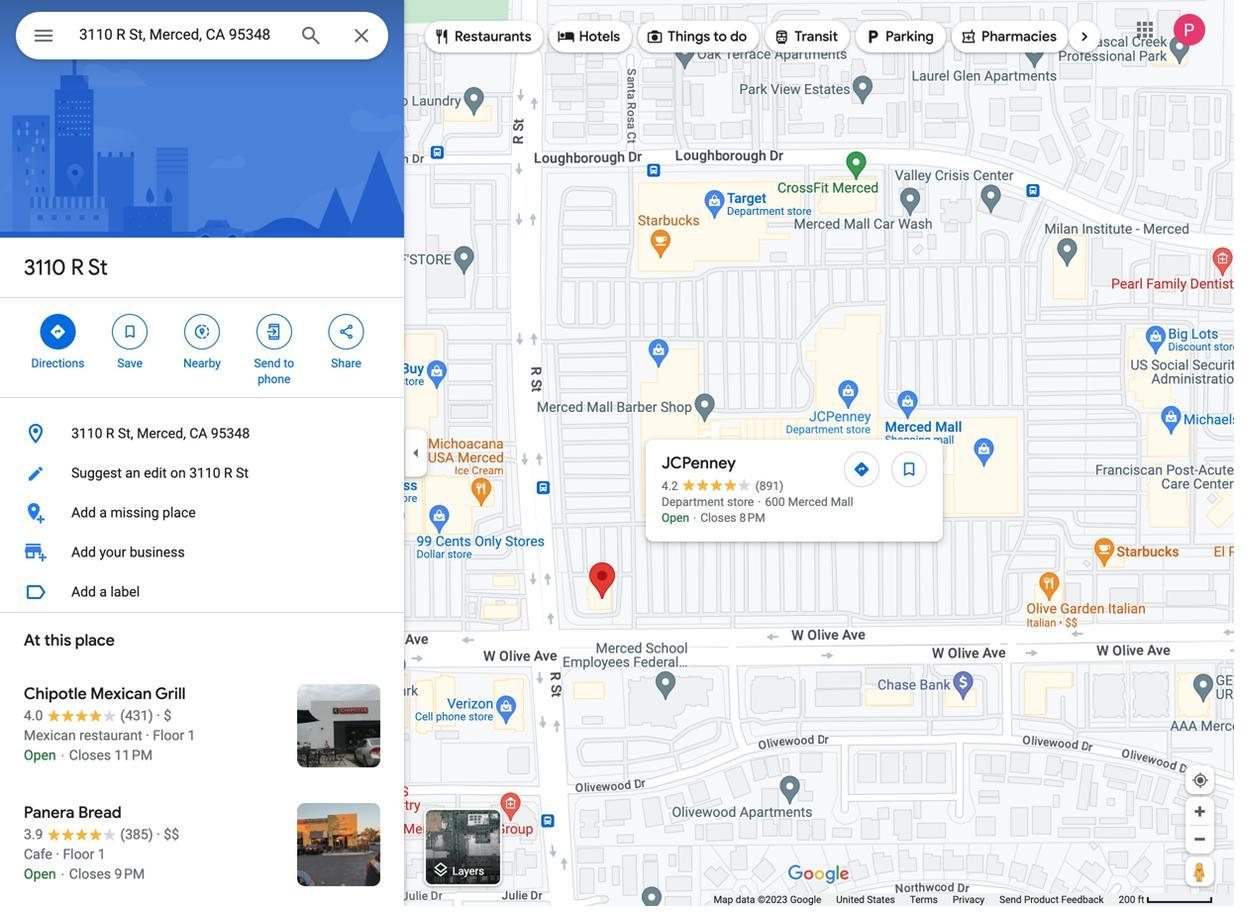 Task type: describe. For each thing, give the bounding box(es) containing it.
to inside send to phone
[[284, 357, 294, 371]]

jcpenney
[[662, 453, 736, 474]]

· left price: moderate image
[[157, 827, 160, 843]]


[[338, 321, 355, 343]]

600 merced mall element
[[765, 495, 854, 509]]


[[646, 26, 664, 48]]

600
[[765, 495, 785, 509]]

suggest an edit on 3110 r st
[[71, 465, 249, 482]]

200
[[1119, 894, 1136, 906]]

closes inside mexican restaurant · floor 1 open ⋅ closes 11 pm
[[69, 748, 111, 764]]

grill
[[155, 684, 186, 705]]

9 pm
[[114, 867, 145, 883]]

⋅ inside department store · 600 merced mall open ⋅ closes 8 pm
[[693, 511, 698, 525]]

(891)
[[756, 480, 784, 493]]

mexican restaurant · floor 1 open ⋅ closes 11 pm
[[24, 728, 196, 764]]

bread
[[78, 803, 122, 823]]

actions for 3110 r st region
[[0, 298, 404, 397]]

add a missing place
[[71, 505, 196, 521]]

place inside button
[[163, 505, 196, 521]]


[[433, 26, 451, 48]]

united states button
[[837, 894, 896, 907]]

your
[[99, 545, 126, 561]]

floor inside mexican restaurant · floor 1 open ⋅ closes 11 pm
[[153, 728, 184, 744]]

do
[[731, 28, 747, 46]]

feedback
[[1062, 894, 1104, 906]]

r inside suggest an edit on 3110 r st button
[[224, 465, 233, 482]]

an
[[125, 465, 140, 482]]

· inside mexican restaurant · floor 1 open ⋅ closes 11 pm
[[146, 728, 149, 744]]

add your business
[[71, 545, 185, 561]]

layers
[[453, 865, 484, 878]]

· $$
[[157, 827, 179, 843]]

add for add a missing place
[[71, 505, 96, 521]]

google
[[791, 894, 822, 906]]

google maps element
[[0, 0, 1235, 907]]


[[193, 321, 211, 343]]

product
[[1025, 894, 1059, 906]]

phone
[[258, 373, 291, 386]]

a for missing
[[99, 505, 107, 521]]

things
[[668, 28, 711, 46]]

to inside  things to do
[[714, 28, 727, 46]]

chipotle mexican grill
[[24, 684, 186, 705]]

 parking
[[864, 26, 934, 48]]

$
[[164, 708, 172, 724]]

save
[[117, 357, 143, 371]]

cafe
[[24, 847, 52, 863]]

google account: payton hansen  
(payton.hansen@adept.ai) image
[[1174, 14, 1206, 46]]

3110 for 3110 r st
[[24, 254, 66, 281]]


[[864, 26, 882, 48]]

states
[[867, 894, 896, 906]]

privacy
[[953, 894, 985, 906]]

3110 r st main content
[[0, 0, 404, 907]]

add a label
[[71, 584, 140, 601]]

3110 r st, merced, ca 95348
[[71, 426, 250, 442]]

map
[[714, 894, 734, 906]]

department store · 600 merced mall open ⋅ closes 8 pm
[[662, 495, 854, 525]]

price: moderate image
[[164, 827, 179, 843]]

st,
[[118, 426, 133, 442]]


[[32, 21, 55, 50]]


[[960, 26, 978, 48]]

directions image
[[853, 461, 871, 479]]

open inside department store · 600 merced mall open ⋅ closes 8 pm
[[662, 511, 690, 525]]


[[49, 321, 67, 343]]

this
[[44, 631, 71, 651]]

pharmacies
[[982, 28, 1057, 46]]

on
[[170, 465, 186, 482]]

add a label button
[[0, 573, 404, 612]]

directions
[[31, 357, 85, 371]]

department store element
[[662, 495, 754, 509]]

open inside mexican restaurant · floor 1 open ⋅ closes 11 pm
[[24, 748, 56, 764]]

united states
[[837, 894, 896, 906]]


[[558, 26, 575, 48]]

3110 r st, merced, ca 95348 button
[[0, 414, 404, 454]]


[[265, 321, 283, 343]]

 restaurants
[[433, 26, 532, 48]]

open inside cafe · floor 1 open ⋅ closes 9 pm
[[24, 867, 56, 883]]

business
[[130, 545, 185, 561]]

chipotle
[[24, 684, 87, 705]]

· inside department store · 600 merced mall open ⋅ closes 8 pm
[[758, 495, 761, 509]]

zoom in image
[[1193, 805, 1208, 820]]

send product feedback button
[[1000, 894, 1104, 907]]

department
[[662, 495, 725, 509]]

share
[[331, 357, 362, 371]]

send for send to phone
[[254, 357, 281, 371]]

 search field
[[16, 12, 388, 63]]

restaurant
[[79, 728, 142, 744]]

3110 r st
[[24, 254, 108, 281]]

send product feedback
[[1000, 894, 1104, 906]]

3110 R St, Merced, CA 95348 field
[[16, 12, 388, 59]]

collapse side panel image
[[405, 442, 427, 464]]

add your business link
[[0, 533, 404, 573]]

merced,
[[137, 426, 186, 442]]

send to phone
[[254, 357, 294, 386]]

price: inexpensive image
[[164, 708, 172, 724]]

4.2
[[662, 480, 678, 493]]

send for send product feedback
[[1000, 894, 1022, 906]]

4.2 stars 891 reviews image
[[662, 479, 784, 494]]

8 pm
[[740, 511, 766, 525]]



Task type: vqa. For each thing, say whether or not it's contained in the screenshot.


Task type: locate. For each thing, give the bounding box(es) containing it.
1 vertical spatial st
[[236, 465, 249, 482]]

r up directions on the top left
[[71, 254, 84, 281]]

1 horizontal spatial mexican
[[90, 684, 152, 705]]

to left do
[[714, 28, 727, 46]]

0 horizontal spatial send
[[254, 357, 281, 371]]

0 horizontal spatial 1
[[98, 847, 106, 863]]

1 vertical spatial mexican
[[24, 728, 76, 744]]


[[121, 321, 139, 343]]

1 horizontal spatial floor
[[153, 728, 184, 744]]

privacy button
[[953, 894, 985, 907]]

send inside send to phone
[[254, 357, 281, 371]]

· right cafe
[[56, 847, 59, 863]]

at this place
[[24, 631, 115, 651]]

ca
[[189, 426, 208, 442]]

hotels
[[579, 28, 620, 46]]

store
[[728, 495, 754, 509]]

3110 up 
[[24, 254, 66, 281]]

closes inside department store · 600 merced mall open ⋅ closes 8 pm
[[701, 511, 737, 525]]

map data ©2023 google
[[714, 894, 822, 906]]

$$
[[164, 827, 179, 843]]

2 horizontal spatial r
[[224, 465, 233, 482]]

closes down restaurant
[[69, 748, 111, 764]]

· down (431)
[[146, 728, 149, 744]]

open down cafe
[[24, 867, 56, 883]]

add inside add a missing place button
[[71, 505, 96, 521]]

2 a from the top
[[99, 584, 107, 601]]

transit
[[795, 28, 838, 46]]

2 add from the top
[[71, 545, 96, 561]]

open down 4.0
[[24, 748, 56, 764]]

1 vertical spatial place
[[75, 631, 115, 651]]

0 vertical spatial st
[[88, 254, 108, 281]]

 pharmacies
[[960, 26, 1057, 48]]

terms
[[910, 894, 938, 906]]

1 add from the top
[[71, 505, 96, 521]]

ft
[[1138, 894, 1145, 906]]

200 ft button
[[1119, 894, 1214, 906]]

cafe · floor 1 open ⋅ closes 9 pm
[[24, 847, 145, 883]]

r down 95348
[[224, 465, 233, 482]]

1 vertical spatial 3110
[[71, 426, 103, 442]]


[[1083, 26, 1101, 48]]

zoom out image
[[1193, 832, 1208, 847]]

floor down $
[[153, 728, 184, 744]]

add left the your
[[71, 545, 96, 561]]

1 vertical spatial floor
[[63, 847, 94, 863]]

1 vertical spatial open
[[24, 748, 56, 764]]

3110 for 3110 r st, merced, ca 95348
[[71, 426, 103, 442]]

0 vertical spatial add
[[71, 505, 96, 521]]

2 vertical spatial closes
[[69, 867, 111, 883]]

nearby
[[183, 357, 221, 371]]

1 vertical spatial add
[[71, 545, 96, 561]]

 things to do
[[646, 26, 747, 48]]

1 inside mexican restaurant · floor 1 open ⋅ closes 11 pm
[[188, 728, 196, 744]]

1 vertical spatial send
[[1000, 894, 1022, 906]]

r
[[71, 254, 84, 281], [106, 426, 114, 442], [224, 465, 233, 482]]

mall
[[831, 495, 854, 509]]

add left label
[[71, 584, 96, 601]]

r for st,
[[106, 426, 114, 442]]

None field
[[79, 23, 283, 47]]

(385)
[[120, 827, 153, 843]]

data
[[736, 894, 756, 906]]

· inside cafe · floor 1 open ⋅ closes 9 pm
[[56, 847, 59, 863]]

a inside button
[[99, 505, 107, 521]]

1 vertical spatial to
[[284, 357, 294, 371]]

 hotels
[[558, 26, 620, 48]]

0 horizontal spatial place
[[75, 631, 115, 651]]

0 vertical spatial place
[[163, 505, 196, 521]]

to up phone
[[284, 357, 294, 371]]

panera
[[24, 803, 75, 823]]

r left st,
[[106, 426, 114, 442]]

footer
[[714, 894, 1119, 907]]

place down on
[[163, 505, 196, 521]]

footer inside google maps element
[[714, 894, 1119, 907]]

next page image
[[1076, 28, 1094, 46]]

closes down department store element
[[701, 511, 737, 525]]

place right this
[[75, 631, 115, 651]]

· left price: inexpensive icon at the left bottom of page
[[157, 708, 160, 724]]

⋅ down 3.9 stars 385 reviews image
[[60, 867, 66, 883]]

1 inside cafe · floor 1 open ⋅ closes 9 pm
[[98, 847, 106, 863]]

st
[[88, 254, 108, 281], [236, 465, 249, 482]]

send inside button
[[1000, 894, 1022, 906]]

suggest an edit on 3110 r st button
[[0, 454, 404, 493]]

200 ft
[[1119, 894, 1145, 906]]

0 horizontal spatial mexican
[[24, 728, 76, 744]]

missing
[[110, 505, 159, 521]]

1 horizontal spatial st
[[236, 465, 249, 482]]

0 vertical spatial to
[[714, 28, 727, 46]]

suggest
[[71, 465, 122, 482]]

terms button
[[910, 894, 938, 907]]

a for label
[[99, 584, 107, 601]]

1 horizontal spatial r
[[106, 426, 114, 442]]

⋅ down 4.0 stars 431 reviews image
[[60, 748, 66, 764]]

closes
[[701, 511, 737, 525], [69, 748, 111, 764], [69, 867, 111, 883]]

1 horizontal spatial send
[[1000, 894, 1022, 906]]

none field inside 3110 r st, merced, ca 95348 field
[[79, 23, 283, 47]]

a left label
[[99, 584, 107, 601]]

0 vertical spatial floor
[[153, 728, 184, 744]]

open
[[662, 511, 690, 525], [24, 748, 56, 764], [24, 867, 56, 883]]

a left missing at the left bottom
[[99, 505, 107, 521]]

0 vertical spatial a
[[99, 505, 107, 521]]

panera bread
[[24, 803, 122, 823]]

floor inside cafe · floor 1 open ⋅ closes 9 pm
[[63, 847, 94, 863]]

0 vertical spatial mexican
[[90, 684, 152, 705]]

1 horizontal spatial 1
[[188, 728, 196, 744]]

2 vertical spatial 3110
[[189, 465, 221, 482]]

0 horizontal spatial st
[[88, 254, 108, 281]]

0 vertical spatial send
[[254, 357, 281, 371]]

2 vertical spatial open
[[24, 867, 56, 883]]

restaurants
[[455, 28, 532, 46]]

1 a from the top
[[99, 505, 107, 521]]

4.0
[[24, 708, 43, 724]]


[[773, 26, 791, 48]]

1 vertical spatial r
[[106, 426, 114, 442]]

1 horizontal spatial 3110
[[71, 426, 103, 442]]

3.9
[[24, 827, 43, 843]]

11 pm
[[114, 748, 153, 764]]

to
[[714, 28, 727, 46], [284, 357, 294, 371]]

closes inside cafe · floor 1 open ⋅ closes 9 pm
[[69, 867, 111, 883]]

0 vertical spatial closes
[[701, 511, 737, 525]]

merced
[[788, 495, 828, 509]]

a inside button
[[99, 584, 107, 601]]

1 horizontal spatial place
[[163, 505, 196, 521]]

send left product
[[1000, 894, 1022, 906]]

0 vertical spatial open
[[662, 511, 690, 525]]

st inside button
[[236, 465, 249, 482]]

 button
[[1075, 13, 1152, 60]]

0 vertical spatial 3110
[[24, 254, 66, 281]]

1 vertical spatial ⋅
[[60, 748, 66, 764]]

closes down 3.9 stars 385 reviews image
[[69, 867, 111, 883]]

·
[[758, 495, 761, 509], [157, 708, 160, 724], [146, 728, 149, 744], [157, 827, 160, 843], [56, 847, 59, 863]]

0 vertical spatial ⋅
[[693, 511, 698, 525]]

edit
[[144, 465, 167, 482]]

 button
[[16, 12, 71, 63]]

(431)
[[120, 708, 153, 724]]

2 horizontal spatial 3110
[[189, 465, 221, 482]]

at
[[24, 631, 40, 651]]

0 horizontal spatial floor
[[63, 847, 94, 863]]

jcpenney element
[[662, 452, 736, 476]]

open down the department at the bottom right
[[662, 511, 690, 525]]

3.9 stars 385 reviews image
[[24, 825, 153, 845]]

add
[[71, 505, 96, 521], [71, 545, 96, 561], [71, 584, 96, 601]]

r inside the '3110 r st, merced, ca 95348' button
[[106, 426, 114, 442]]

add for add a label
[[71, 584, 96, 601]]

2 vertical spatial r
[[224, 465, 233, 482]]

3110 right on
[[189, 465, 221, 482]]

3110 left st,
[[71, 426, 103, 442]]

add down the suggest
[[71, 505, 96, 521]]

add inside button
[[71, 584, 96, 601]]

3 add from the top
[[71, 584, 96, 601]]

add inside add your business link
[[71, 545, 96, 561]]

r for st
[[71, 254, 84, 281]]

1 vertical spatial 1
[[98, 847, 106, 863]]

0 horizontal spatial to
[[284, 357, 294, 371]]

add for add your business
[[71, 545, 96, 561]]

mexican inside mexican restaurant · floor 1 open ⋅ closes 11 pm
[[24, 728, 76, 744]]

united
[[837, 894, 865, 906]]

©2023
[[758, 894, 788, 906]]

add a missing place button
[[0, 493, 404, 533]]

⋅ inside mexican restaurant · floor 1 open ⋅ closes 11 pm
[[60, 748, 66, 764]]

mexican up (431)
[[90, 684, 152, 705]]

0 horizontal spatial r
[[71, 254, 84, 281]]

0 vertical spatial 1
[[188, 728, 196, 744]]

1 vertical spatial a
[[99, 584, 107, 601]]

save image
[[901, 461, 919, 479]]

0 vertical spatial r
[[71, 254, 84, 281]]

0 horizontal spatial 3110
[[24, 254, 66, 281]]

parking
[[886, 28, 934, 46]]

1 vertical spatial closes
[[69, 748, 111, 764]]

mexican
[[90, 684, 152, 705], [24, 728, 76, 744]]

mexican down 4.0
[[24, 728, 76, 744]]

show street view coverage image
[[1186, 857, 1215, 887]]

1 horizontal spatial to
[[714, 28, 727, 46]]

floor down 3.9 stars 385 reviews image
[[63, 847, 94, 863]]

a
[[99, 505, 107, 521], [99, 584, 107, 601]]

95348
[[211, 426, 250, 442]]

4.0 stars 431 reviews image
[[24, 707, 153, 726]]

send
[[254, 357, 281, 371], [1000, 894, 1022, 906]]

2 vertical spatial add
[[71, 584, 96, 601]]

3110
[[24, 254, 66, 281], [71, 426, 103, 442], [189, 465, 221, 482]]

⋅ inside cafe · floor 1 open ⋅ closes 9 pm
[[60, 867, 66, 883]]

show your location image
[[1192, 772, 1210, 790]]

⋅ down the department at the bottom right
[[693, 511, 698, 525]]

available search options for this area region
[[410, 13, 1152, 60]]

label
[[110, 584, 140, 601]]

2 vertical spatial ⋅
[[60, 867, 66, 883]]

footer containing map data ©2023 google
[[714, 894, 1119, 907]]

send up phone
[[254, 357, 281, 371]]

⋅
[[693, 511, 698, 525], [60, 748, 66, 764], [60, 867, 66, 883]]

· left the 600
[[758, 495, 761, 509]]



